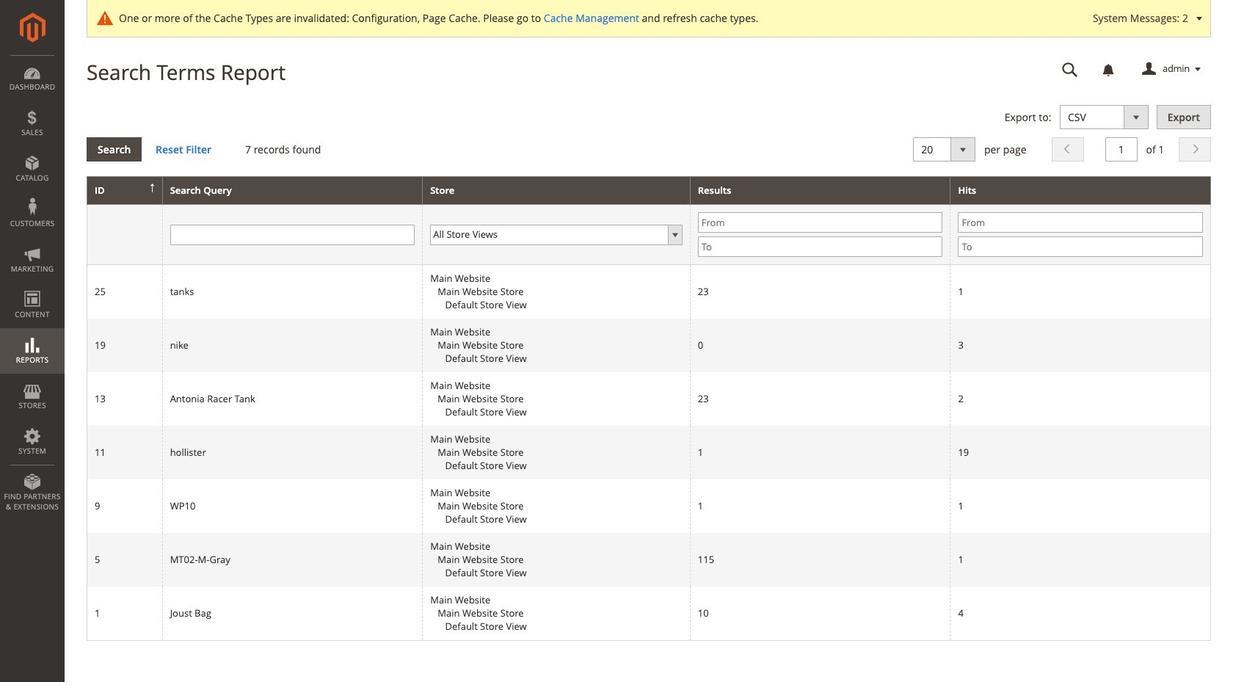Task type: locate. For each thing, give the bounding box(es) containing it.
To text field
[[698, 237, 943, 257], [959, 237, 1204, 257]]

magento admin panel image
[[19, 12, 45, 43]]

2 from text field from the left
[[959, 213, 1204, 233]]

1 from text field from the left
[[698, 213, 943, 233]]

2 to text field from the left
[[959, 237, 1204, 257]]

1 horizontal spatial from text field
[[959, 213, 1204, 233]]

0 horizontal spatial from text field
[[698, 213, 943, 233]]

1 horizontal spatial to text field
[[959, 237, 1204, 257]]

None text field
[[1053, 57, 1089, 82], [1106, 137, 1138, 161], [170, 225, 415, 245], [1053, 57, 1089, 82], [1106, 137, 1138, 161], [170, 225, 415, 245]]

0 horizontal spatial to text field
[[698, 237, 943, 257]]

From text field
[[698, 213, 943, 233], [959, 213, 1204, 233]]

menu bar
[[0, 55, 65, 519]]



Task type: describe. For each thing, give the bounding box(es) containing it.
from text field for first "to" text box from left
[[698, 213, 943, 233]]

1 to text field from the left
[[698, 237, 943, 257]]

from text field for 2nd "to" text box from the left
[[959, 213, 1204, 233]]



